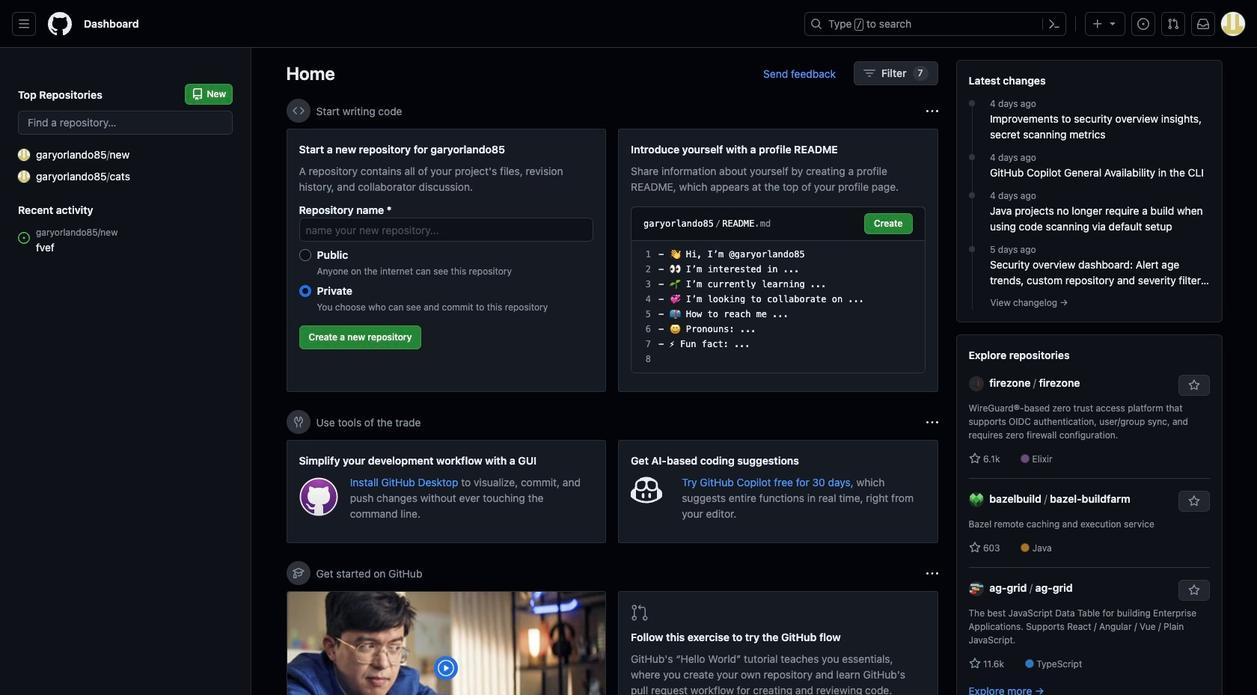 Task type: describe. For each thing, give the bounding box(es) containing it.
Find a repository… text field
[[18, 111, 233, 135]]

what is github? image
[[287, 592, 606, 695]]

what is github? element
[[286, 591, 606, 695]]

star this repository image for @ag-grid profile image
[[1188, 585, 1200, 597]]

name your new repository... text field
[[299, 218, 594, 242]]

Top Repositories search field
[[18, 111, 233, 135]]

issue opened image
[[1138, 18, 1150, 30]]

@bazelbuild profile image
[[969, 493, 984, 508]]

try the github flow element
[[618, 591, 938, 695]]

plus image
[[1092, 18, 1104, 30]]

filter image
[[864, 67, 876, 79]]

why am i seeing this? image
[[926, 105, 938, 117]]

tools image
[[292, 416, 304, 428]]

start a new repository element
[[286, 129, 606, 392]]

why am i seeing this? image for get ai-based coding suggestions element
[[926, 417, 938, 429]]

simplify your development workflow with a gui element
[[286, 440, 606, 543]]

github desktop image
[[299, 478, 338, 517]]



Task type: vqa. For each thing, say whether or not it's contained in the screenshot.
FIND A REPOSITORY… 'text field'
yes



Task type: locate. For each thing, give the bounding box(es) containing it.
1 vertical spatial star image
[[969, 658, 981, 670]]

2 vertical spatial dot fill image
[[966, 243, 978, 255]]

2 why am i seeing this? image from the top
[[926, 568, 938, 580]]

mortar board image
[[292, 567, 304, 579]]

0 vertical spatial star image
[[969, 453, 981, 465]]

1 star image from the top
[[969, 453, 981, 465]]

0 vertical spatial git pull request image
[[1168, 18, 1180, 30]]

command palette image
[[1049, 18, 1061, 30]]

star this repository image for @firezone profile image
[[1188, 379, 1200, 391]]

2 star image from the top
[[969, 658, 981, 670]]

none submit inside introduce yourself with a profile readme element
[[865, 213, 913, 234]]

2 star this repository image from the top
[[1188, 496, 1200, 507]]

dot fill image
[[966, 97, 978, 109], [966, 151, 978, 163], [966, 243, 978, 255]]

code image
[[292, 105, 304, 117]]

3 star this repository image from the top
[[1188, 585, 1200, 597]]

1 dot fill image from the top
[[966, 97, 978, 109]]

star image for @firezone profile image
[[969, 453, 981, 465]]

1 star this repository image from the top
[[1188, 379, 1200, 391]]

cats image
[[18, 170, 30, 182]]

1 vertical spatial git pull request image
[[631, 604, 649, 622]]

star image up @bazelbuild profile image
[[969, 453, 981, 465]]

1 horizontal spatial git pull request image
[[1168, 18, 1180, 30]]

star this repository image for @bazelbuild profile image
[[1188, 496, 1200, 507]]

@firezone profile image
[[969, 377, 984, 392]]

dot fill image right why am i seeing this? icon
[[966, 97, 978, 109]]

@ag-grid profile image
[[969, 582, 984, 597]]

play image
[[437, 659, 455, 677]]

dot fill image down dot fill icon
[[966, 243, 978, 255]]

star image for @ag-grid profile image
[[969, 658, 981, 670]]

dot fill image
[[966, 189, 978, 201]]

0 vertical spatial dot fill image
[[966, 97, 978, 109]]

None submit
[[865, 213, 913, 234]]

dot fill image up dot fill icon
[[966, 151, 978, 163]]

explore repositories navigation
[[956, 335, 1223, 695]]

explore element
[[956, 60, 1223, 695]]

star this repository image
[[1188, 379, 1200, 391], [1188, 496, 1200, 507], [1188, 585, 1200, 597]]

homepage image
[[48, 12, 72, 36]]

None radio
[[299, 249, 311, 261], [299, 285, 311, 297], [299, 249, 311, 261], [299, 285, 311, 297]]

why am i seeing this? image
[[926, 417, 938, 429], [926, 568, 938, 580]]

2 dot fill image from the top
[[966, 151, 978, 163]]

0 horizontal spatial git pull request image
[[631, 604, 649, 622]]

3 dot fill image from the top
[[966, 243, 978, 255]]

1 vertical spatial dot fill image
[[966, 151, 978, 163]]

star image down @ag-grid profile image
[[969, 658, 981, 670]]

1 vertical spatial why am i seeing this? image
[[926, 568, 938, 580]]

get ai-based coding suggestions element
[[618, 440, 938, 543]]

open issue image
[[18, 232, 30, 244]]

0 vertical spatial why am i seeing this? image
[[926, 417, 938, 429]]

star image
[[969, 542, 981, 554]]

0 vertical spatial star this repository image
[[1188, 379, 1200, 391]]

why am i seeing this? image for try the github flow element
[[926, 568, 938, 580]]

1 why am i seeing this? image from the top
[[926, 417, 938, 429]]

triangle down image
[[1107, 17, 1119, 29]]

1 vertical spatial star this repository image
[[1188, 496, 1200, 507]]

introduce yourself with a profile readme element
[[618, 129, 938, 392]]

git pull request image inside try the github flow element
[[631, 604, 649, 622]]

notifications image
[[1198, 18, 1210, 30]]

git pull request image
[[1168, 18, 1180, 30], [631, 604, 649, 622]]

star image
[[969, 453, 981, 465], [969, 658, 981, 670]]

2 vertical spatial star this repository image
[[1188, 585, 1200, 597]]

new image
[[18, 149, 30, 161]]



